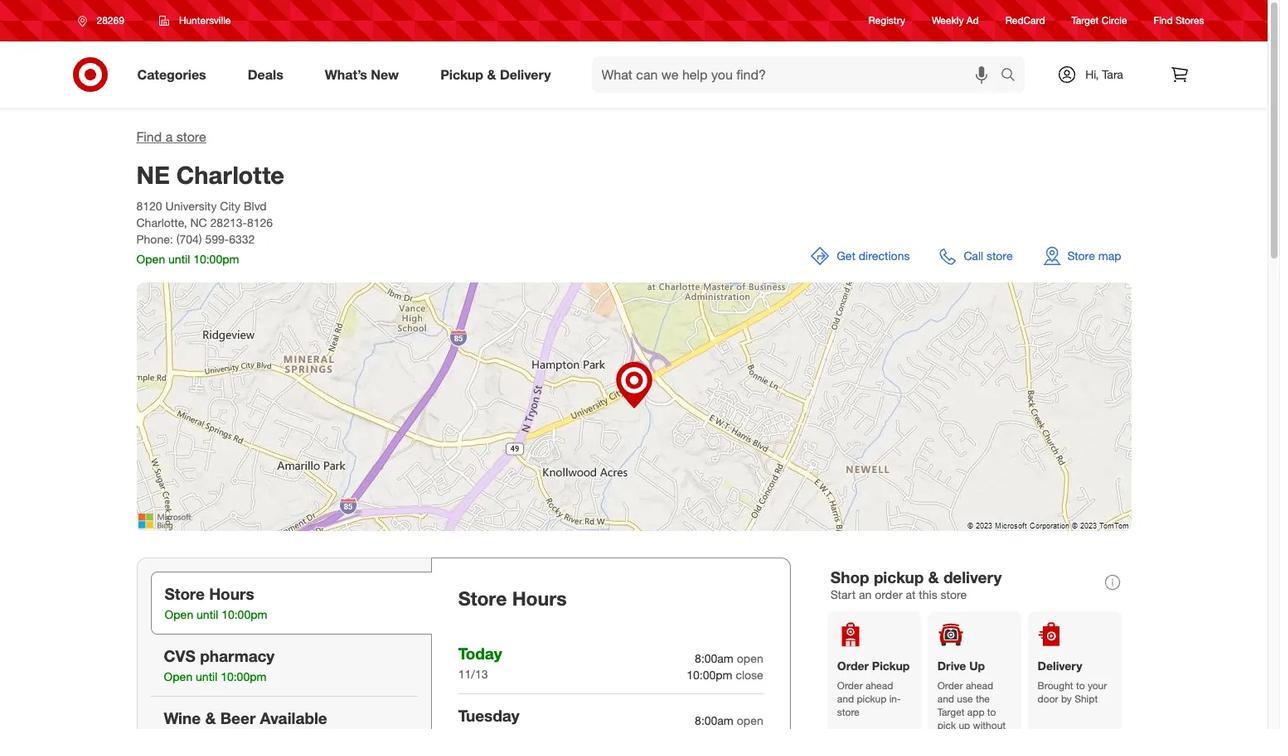 Task type: vqa. For each thing, say whether or not it's contained in the screenshot.
'Order Pickup not available at LA Sunset Change store'
no



Task type: locate. For each thing, give the bounding box(es) containing it.
find
[[1154, 14, 1173, 27], [136, 129, 162, 145]]

0 horizontal spatial find
[[136, 129, 162, 145]]

1 and from the left
[[837, 693, 854, 706]]

2 vertical spatial open
[[164, 670, 193, 684]]

1 vertical spatial target
[[938, 707, 965, 719]]

up
[[959, 720, 970, 730]]

10:00pm inside 8120 university city blvd charlotte, nc 28213-8126 phone: (704) 599-6332 open until 10:00pm
[[193, 252, 239, 266]]

open down close
[[737, 714, 764, 728]]

call store button
[[930, 236, 1023, 276]]

10:00pm left close
[[687, 668, 733, 682]]

open for 8:00am open
[[737, 714, 764, 728]]

get directions link
[[800, 236, 920, 276]]

store inside store map button
[[1068, 249, 1095, 263]]

0 horizontal spatial ahead
[[866, 680, 893, 692]]

1 horizontal spatial target
[[1072, 14, 1099, 27]]

today 11/13
[[458, 644, 502, 682]]

store up cvs
[[165, 585, 205, 604]]

what's new link
[[311, 56, 420, 93]]

find left the "a"
[[136, 129, 162, 145]]

1 horizontal spatial store
[[458, 587, 507, 610]]

0 horizontal spatial store
[[165, 585, 205, 604]]

weekly
[[932, 14, 964, 27]]

pickup inside 'order pickup order ahead and pickup in- store'
[[857, 693, 887, 706]]

open for 8:00am open 10:00pm close
[[737, 652, 764, 666]]

8:00am for 10:00pm
[[695, 652, 734, 666]]

find for find a store
[[136, 129, 162, 145]]

2 horizontal spatial &
[[928, 568, 939, 587]]

1 open from the top
[[737, 652, 764, 666]]

8:00am
[[695, 652, 734, 666], [695, 714, 734, 728]]

new
[[371, 66, 399, 83]]

2 vertical spatial until
[[196, 670, 217, 684]]

1 vertical spatial delivery
[[1038, 659, 1083, 673]]

1 8:00am from the top
[[695, 652, 734, 666]]

store up 'today'
[[458, 587, 507, 610]]

ne charlotte map image
[[136, 283, 1131, 532]]

ahead up the
[[966, 680, 993, 692]]

1 vertical spatial find
[[136, 129, 162, 145]]

search button
[[993, 56, 1033, 96]]

1 horizontal spatial &
[[487, 66, 496, 83]]

pickup
[[440, 66, 483, 83], [872, 659, 910, 673]]

delivery brought to your door by shipt
[[1038, 659, 1107, 706]]

your
[[1088, 680, 1107, 692]]

order for order pickup
[[837, 680, 863, 692]]

pickup & delivery
[[440, 66, 551, 83]]

to right app
[[987, 707, 996, 719]]

app
[[968, 707, 985, 719]]

1 horizontal spatial ahead
[[966, 680, 993, 692]]

0 vertical spatial pickup
[[440, 66, 483, 83]]

2 horizontal spatial store
[[1068, 249, 1095, 263]]

open inside 8:00am open 10:00pm close
[[737, 652, 764, 666]]

charlotte,
[[136, 216, 187, 230]]

0 horizontal spatial delivery
[[500, 66, 551, 83]]

open down cvs
[[164, 670, 193, 684]]

store
[[1068, 249, 1095, 263], [165, 585, 205, 604], [458, 587, 507, 610]]

close
[[736, 668, 764, 682]]

target circle link
[[1072, 14, 1127, 28]]

store inside 'order pickup order ahead and pickup in- store'
[[837, 707, 860, 719]]

cvs
[[164, 647, 196, 666]]

& inside button
[[205, 709, 216, 728]]

until for cvs
[[196, 670, 217, 684]]

pickup left in-
[[857, 693, 887, 706]]

find stores link
[[1154, 14, 1204, 28]]

target inside drive up order ahead and use the target app to pick up with
[[938, 707, 965, 719]]

shop
[[831, 568, 870, 587]]

open up close
[[737, 652, 764, 666]]

1 vertical spatial 8:00am
[[695, 714, 734, 728]]

hours inside store hours open until 10:00pm
[[209, 585, 254, 604]]

8120 university city blvd charlotte, nc 28213-8126 phone: (704) 599-6332 open until 10:00pm
[[136, 199, 273, 266]]

university
[[165, 199, 217, 213]]

10:00pm up pharmacy
[[222, 608, 267, 622]]

1 vertical spatial to
[[987, 707, 996, 719]]

delivery inside delivery brought to your door by shipt
[[1038, 659, 1083, 673]]

ahead up in-
[[866, 680, 893, 692]]

0 horizontal spatial target
[[938, 707, 965, 719]]

0 vertical spatial find
[[1154, 14, 1173, 27]]

categories
[[137, 66, 206, 83]]

store capabilities with hours, vertical tabs tab list
[[136, 558, 432, 730]]

0 vertical spatial delivery
[[500, 66, 551, 83]]

order
[[875, 588, 903, 602]]

ahead inside drive up order ahead and use the target app to pick up with
[[966, 680, 993, 692]]

store
[[176, 129, 206, 145], [987, 249, 1013, 263], [941, 588, 967, 602], [837, 707, 860, 719]]

0 horizontal spatial to
[[987, 707, 996, 719]]

599-
[[205, 232, 229, 246]]

10:00pm down pharmacy
[[221, 670, 267, 684]]

2 vertical spatial &
[[205, 709, 216, 728]]

and inside drive up order ahead and use the target app to pick up with
[[938, 693, 954, 706]]

1 vertical spatial &
[[928, 568, 939, 587]]

get
[[837, 249, 856, 263]]

0 horizontal spatial pickup
[[440, 66, 483, 83]]

hours for store hours open until 10:00pm
[[209, 585, 254, 604]]

1 horizontal spatial pickup
[[872, 659, 910, 673]]

beer
[[220, 709, 256, 728]]

28269
[[97, 14, 124, 27]]

0 horizontal spatial hours
[[209, 585, 254, 604]]

ad
[[967, 14, 979, 27]]

10:00pm inside store hours open until 10:00pm
[[222, 608, 267, 622]]

8:00am up '8:00am open' on the right of page
[[695, 652, 734, 666]]

1 vertical spatial pickup
[[872, 659, 910, 673]]

this
[[919, 588, 938, 602]]

11/13
[[458, 667, 488, 682]]

charlotte
[[176, 160, 284, 190]]

1 horizontal spatial hours
[[512, 587, 567, 610]]

find inside find stores link
[[1154, 14, 1173, 27]]

find left stores
[[1154, 14, 1173, 27]]

1 horizontal spatial to
[[1076, 680, 1085, 692]]

1 horizontal spatial find
[[1154, 14, 1173, 27]]

8:00am inside 8:00am open 10:00pm close
[[695, 652, 734, 666]]

target left circle
[[1072, 14, 1099, 27]]

& inside shop pickup & delivery start an order at this store
[[928, 568, 939, 587]]

pickup inside 'link'
[[440, 66, 483, 83]]

1 horizontal spatial delivery
[[1038, 659, 1083, 673]]

1 vertical spatial pickup
[[857, 693, 887, 706]]

& inside 'link'
[[487, 66, 496, 83]]

0 horizontal spatial and
[[837, 693, 854, 706]]

ahead inside 'order pickup order ahead and pickup in- store'
[[866, 680, 893, 692]]

&
[[487, 66, 496, 83], [928, 568, 939, 587], [205, 709, 216, 728]]

open up cvs
[[165, 608, 193, 622]]

brought
[[1038, 680, 1073, 692]]

open
[[737, 652, 764, 666], [737, 714, 764, 728]]

to up shipt
[[1076, 680, 1085, 692]]

pickup & delivery link
[[426, 56, 572, 93]]

0 vertical spatial open
[[136, 252, 165, 266]]

1 horizontal spatial and
[[938, 693, 954, 706]]

0 vertical spatial target
[[1072, 14, 1099, 27]]

open for store hours
[[165, 608, 193, 622]]

use
[[957, 693, 973, 706]]

8:00am down 8:00am open 10:00pm close
[[695, 714, 734, 728]]

target up pick on the bottom right of page
[[938, 707, 965, 719]]

pickup up in-
[[872, 659, 910, 673]]

0 vertical spatial pickup
[[874, 568, 924, 587]]

until inside store hours open until 10:00pm
[[197, 608, 218, 622]]

delivery
[[943, 568, 1002, 587]]

call
[[964, 249, 983, 263]]

1 vertical spatial open
[[165, 608, 193, 622]]

pickup right new
[[440, 66, 483, 83]]

what's
[[325, 66, 367, 83]]

until down pharmacy
[[196, 670, 217, 684]]

and left use
[[938, 693, 954, 706]]

until up pharmacy
[[197, 608, 218, 622]]

huntersville
[[179, 14, 231, 27]]

store inside store hours open until 10:00pm
[[165, 585, 205, 604]]

and for drive
[[938, 693, 954, 706]]

store for store hours
[[458, 587, 507, 610]]

weekly ad link
[[932, 14, 979, 28]]

ahead
[[866, 680, 893, 692], [966, 680, 993, 692]]

target circle
[[1072, 14, 1127, 27]]

order inside drive up order ahead and use the target app to pick up with
[[938, 680, 963, 692]]

pickup up order
[[874, 568, 924, 587]]

0 vertical spatial open
[[737, 652, 764, 666]]

to inside drive up order ahead and use the target app to pick up with
[[987, 707, 996, 719]]

open
[[136, 252, 165, 266], [165, 608, 193, 622], [164, 670, 193, 684]]

10:00pm inside 8:00am open 10:00pm close
[[687, 668, 733, 682]]

hi, tara
[[1085, 67, 1123, 81]]

0 vertical spatial until
[[168, 252, 190, 266]]

until inside cvs pharmacy open until 10:00pm
[[196, 670, 217, 684]]

open inside cvs pharmacy open until 10:00pm
[[164, 670, 193, 684]]

open down phone:
[[136, 252, 165, 266]]

10:00pm down 599-
[[193, 252, 239, 266]]

store hours
[[458, 587, 567, 610]]

until down (704)
[[168, 252, 190, 266]]

store left the map
[[1068, 249, 1095, 263]]

1 vertical spatial open
[[737, 714, 764, 728]]

order
[[837, 659, 869, 673], [837, 680, 863, 692], [938, 680, 963, 692]]

find a store link
[[136, 129, 206, 145]]

2 open from the top
[[737, 714, 764, 728]]

0 horizontal spatial &
[[205, 709, 216, 728]]

ne
[[136, 160, 170, 190]]

0 vertical spatial to
[[1076, 680, 1085, 692]]

2 8:00am from the top
[[695, 714, 734, 728]]

delivery
[[500, 66, 551, 83], [1038, 659, 1083, 673]]

0 vertical spatial &
[[487, 66, 496, 83]]

the
[[976, 693, 990, 706]]

1 ahead from the left
[[866, 680, 893, 692]]

until
[[168, 252, 190, 266], [197, 608, 218, 622], [196, 670, 217, 684]]

map
[[1098, 249, 1121, 263]]

what's new
[[325, 66, 399, 83]]

1 vertical spatial until
[[197, 608, 218, 622]]

to
[[1076, 680, 1085, 692], [987, 707, 996, 719]]

& for pickup & delivery
[[487, 66, 496, 83]]

to inside delivery brought to your door by shipt
[[1076, 680, 1085, 692]]

and inside 'order pickup order ahead and pickup in- store'
[[837, 693, 854, 706]]

shipt
[[1075, 693, 1098, 706]]

What can we help you find? suggestions appear below search field
[[592, 56, 1005, 93]]

huntersville button
[[148, 6, 242, 36]]

2 ahead from the left
[[966, 680, 993, 692]]

2 and from the left
[[938, 693, 954, 706]]

0 vertical spatial 8:00am
[[695, 652, 734, 666]]

open inside store hours open until 10:00pm
[[165, 608, 193, 622]]

hi,
[[1085, 67, 1099, 81]]

8120
[[136, 199, 162, 213]]

and left in-
[[837, 693, 854, 706]]



Task type: describe. For each thing, give the bounding box(es) containing it.
find a store
[[136, 129, 206, 145]]

at
[[906, 588, 916, 602]]

registry
[[869, 14, 905, 27]]

pick
[[938, 720, 956, 730]]

store map button
[[1033, 236, 1131, 276]]

ahead for up
[[966, 680, 993, 692]]

start
[[831, 588, 856, 602]]

tara
[[1102, 67, 1123, 81]]

store hours open until 10:00pm
[[165, 585, 267, 622]]

city
[[220, 199, 241, 213]]

shop pickup & delivery start an order at this store
[[831, 568, 1002, 602]]

redcard link
[[1006, 14, 1045, 28]]

find stores
[[1154, 14, 1204, 27]]

until for store
[[197, 608, 218, 622]]

deals
[[248, 66, 283, 83]]

ne charlotte
[[136, 160, 284, 190]]

wine & beer available button
[[150, 697, 418, 730]]

phone:
[[136, 232, 173, 246]]

blvd
[[244, 199, 267, 213]]

10:00pm inside cvs pharmacy open until 10:00pm
[[221, 670, 267, 684]]

drive
[[938, 659, 966, 673]]

stores
[[1176, 14, 1204, 27]]

door
[[1038, 693, 1059, 706]]

call store
[[964, 249, 1013, 263]]

hours for store hours
[[512, 587, 567, 610]]

28213-
[[210, 216, 247, 230]]

pickup inside 'order pickup order ahead and pickup in- store'
[[872, 659, 910, 673]]

circle
[[1102, 14, 1127, 27]]

& for wine & beer available
[[205, 709, 216, 728]]

a
[[166, 129, 173, 145]]

cvs pharmacy open until 10:00pm
[[164, 647, 275, 684]]

wine & beer available
[[164, 709, 327, 728]]

pharmacy
[[200, 647, 275, 666]]

until inside 8120 university city blvd charlotte, nc 28213-8126 phone: (704) 599-6332 open until 10:00pm
[[168, 252, 190, 266]]

8:00am for open
[[695, 714, 734, 728]]

wine
[[164, 709, 201, 728]]

store for store map
[[1068, 249, 1095, 263]]

find for find stores
[[1154, 14, 1173, 27]]

an
[[859, 588, 872, 602]]

by
[[1061, 693, 1072, 706]]

drive up order ahead and use the target app to pick up with
[[938, 659, 1008, 730]]

available
[[260, 709, 327, 728]]

order for drive up
[[938, 680, 963, 692]]

up
[[969, 659, 985, 673]]

delivery inside pickup & delivery 'link'
[[500, 66, 551, 83]]

8:00am open 10:00pm close
[[687, 652, 764, 682]]

categories link
[[123, 56, 227, 93]]

(704)
[[176, 232, 202, 246]]

deals link
[[234, 56, 304, 93]]

open inside 8120 university city blvd charlotte, nc 28213-8126 phone: (704) 599-6332 open until 10:00pm
[[136, 252, 165, 266]]

6332
[[229, 232, 255, 246]]

8:00am open
[[695, 714, 764, 728]]

redcard
[[1006, 14, 1045, 27]]

registry link
[[869, 14, 905, 28]]

get directions
[[837, 249, 910, 263]]

8126
[[247, 216, 273, 230]]

open for cvs pharmacy
[[164, 670, 193, 684]]

store map
[[1068, 249, 1121, 263]]

in-
[[889, 693, 901, 706]]

nc
[[190, 216, 207, 230]]

directions
[[859, 249, 910, 263]]

store inside shop pickup & delivery start an order at this store
[[941, 588, 967, 602]]

and for order
[[837, 693, 854, 706]]

weekly ad
[[932, 14, 979, 27]]

search
[[993, 68, 1033, 84]]

store for store hours open until 10:00pm
[[165, 585, 205, 604]]

28269 button
[[67, 6, 142, 36]]

order pickup order ahead and pickup in- store
[[837, 659, 910, 719]]

pickup inside shop pickup & delivery start an order at this store
[[874, 568, 924, 587]]

ahead for pickup
[[866, 680, 893, 692]]

today
[[458, 644, 502, 663]]

store inside button
[[987, 249, 1013, 263]]



